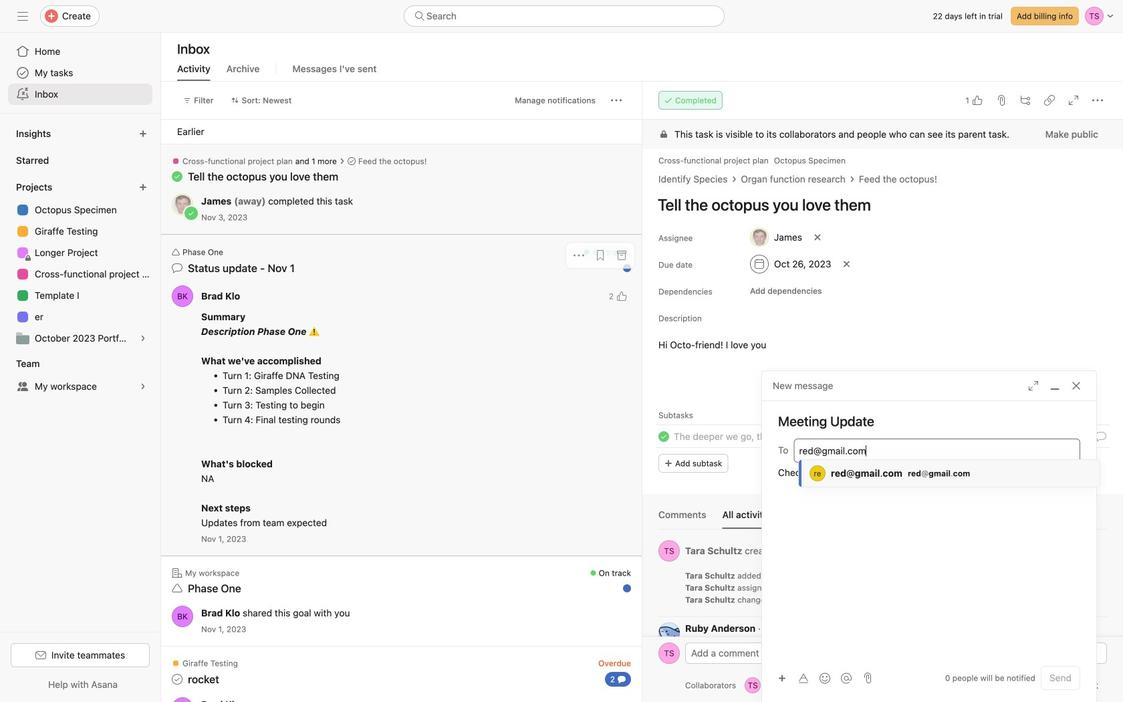 Task type: describe. For each thing, give the bounding box(es) containing it.
2 delete story image from the top
[[1098, 583, 1106, 591]]

0 horizontal spatial add or remove collaborators image
[[745, 677, 761, 693]]

hide sidebar image
[[17, 11, 28, 21]]

clear due date image
[[843, 260, 851, 268]]

1 horizontal spatial add or remove collaborators image
[[806, 681, 814, 689]]

minimize image
[[1050, 380, 1060, 391]]

new insights image
[[139, 130, 147, 138]]

status update icon image
[[172, 263, 183, 273]]

Type the name of a team, a project, or people text field
[[799, 443, 1073, 459]]

Task Name text field
[[649, 189, 1107, 220]]

full screen image
[[1068, 95, 1079, 106]]

tell the octopus you love them dialog
[[643, 82, 1123, 702]]

show options image
[[1094, 624, 1102, 632]]

at mention image
[[841, 673, 852, 684]]

sort: newest image
[[231, 96, 239, 104]]

⚠️ image
[[309, 326, 320, 337]]

formatting image
[[798, 673, 809, 684]]

expand popout to full screen image
[[1028, 380, 1039, 391]]

add subtask image
[[1020, 95, 1031, 106]]

Add subject text field
[[762, 412, 1097, 431]]

remove assignee image
[[814, 233, 822, 241]]

open user profile image
[[172, 606, 193, 627]]

projects element
[[0, 175, 160, 352]]

archive notification image
[[616, 250, 627, 261]]

completed image
[[656, 429, 672, 445]]

insert an object image
[[778, 674, 786, 682]]



Task type: locate. For each thing, give the bounding box(es) containing it.
see details, my workspace image
[[139, 382, 147, 390]]

open user profile image
[[172, 286, 193, 307], [659, 540, 680, 562], [659, 623, 680, 644], [659, 643, 680, 664]]

toolbar
[[773, 668, 859, 688]]

0 vertical spatial delete story image
[[1098, 571, 1106, 579]]

leftcount image
[[618, 675, 626, 683]]

2 vertical spatial delete story image
[[1098, 595, 1106, 603]]

attachments: add a file to this task, tell the octopus you love them image
[[996, 95, 1007, 106]]

dialog
[[762, 371, 1097, 702]]

see details, october 2023 portfolio image
[[139, 334, 147, 342]]

delete story image
[[1098, 571, 1106, 579], [1098, 583, 1106, 591], [1098, 595, 1106, 603]]

teams element
[[0, 352, 160, 400]]

Task Name text field
[[674, 429, 853, 444]]

close image
[[1071, 380, 1082, 391]]

tab list inside tell the octopus you love them dialog
[[659, 508, 1107, 530]]

main content
[[643, 120, 1123, 700]]

add or remove collaborators image left insert an object image
[[745, 677, 761, 693]]

0 comments. click to go to subtask details and comments image
[[1096, 431, 1107, 442]]

tab list
[[659, 508, 1107, 530]]

add or remove collaborators image left emoji image
[[806, 681, 814, 689]]

list box
[[404, 5, 725, 27]]

1 vertical spatial delete story image
[[1098, 583, 1106, 591]]

add or remove collaborators image
[[782, 677, 798, 693]]

add or remove collaborators image
[[745, 677, 761, 693], [806, 681, 814, 689]]

1 delete story image from the top
[[1098, 571, 1106, 579]]

copy task link image
[[1044, 95, 1055, 106]]

1 like. click to like this task image
[[972, 95, 983, 106]]

more actions for this task image
[[1093, 95, 1103, 106]]

emoji image
[[820, 673, 830, 684]]

global element
[[0, 33, 160, 113]]

2 likes. click to like this task image
[[616, 291, 627, 302]]

new project or portfolio image
[[139, 183, 147, 191]]

3 delete story image from the top
[[1098, 595, 1106, 603]]

more actions image
[[611, 95, 622, 106]]

Completed checkbox
[[656, 429, 672, 445]]

add to bookmarks image
[[595, 250, 606, 261]]

list item
[[643, 425, 1123, 449]]



Task type: vqa. For each thing, say whether or not it's contained in the screenshot.
field
no



